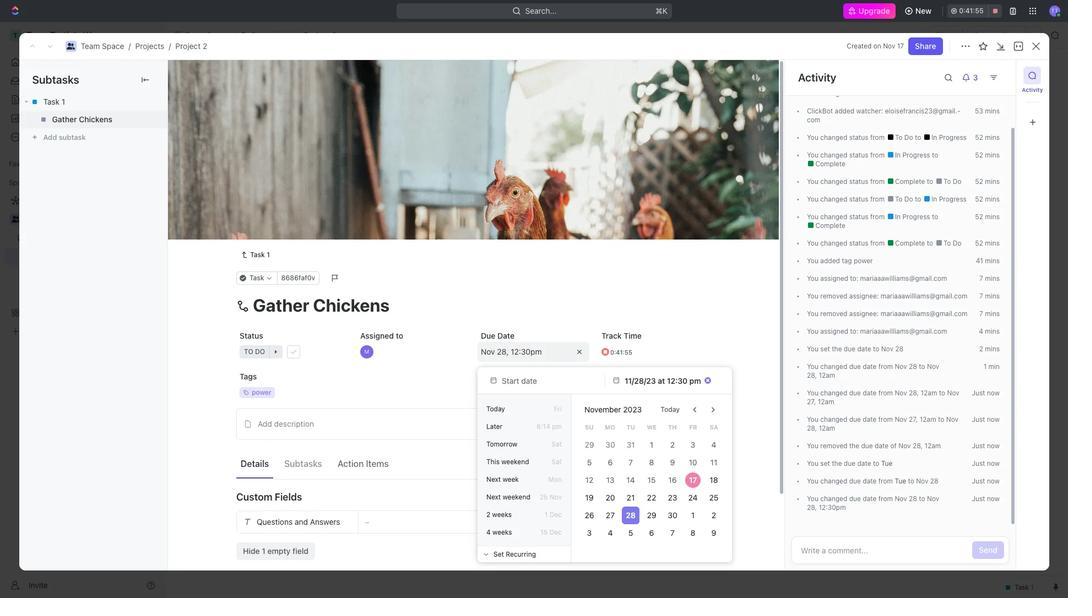 Task type: locate. For each thing, give the bounding box(es) containing it.
1 vertical spatial dec
[[550, 528, 562, 537]]

4 just from the top
[[972, 459, 985, 468]]

2 horizontal spatial task 1
[[250, 251, 270, 259]]

weeks down 2 weeks
[[493, 528, 512, 537]]

add task down task 2
[[222, 230, 255, 239]]

3 up 10
[[691, 440, 696, 450]]

2 vertical spatial , 12 am
[[815, 424, 835, 432]]

0 vertical spatial 30
[[605, 440, 615, 450]]

send
[[979, 545, 997, 555]]

2 53 from the top
[[975, 107, 983, 115]]

changed due date from nov 28 to down the you changed due date from tue to nov 28
[[818, 495, 927, 503]]

1 vertical spatial nov 28
[[807, 415, 958, 432]]

subtasks up the fields
[[284, 459, 322, 469]]

14 mins from the top
[[985, 345, 1000, 353]]

this
[[486, 458, 500, 466]]

27 inside nov 27
[[807, 398, 814, 406]]

now
[[987, 389, 1000, 397], [987, 415, 1000, 424], [987, 442, 1000, 450], [987, 459, 1000, 468], [987, 477, 1000, 485], [987, 495, 1000, 503]]

add description
[[258, 419, 314, 428]]

weeks up 4 weeks
[[492, 511, 512, 519]]

sat for tomorrow
[[552, 440, 562, 448]]

1
[[62, 97, 65, 106], [241, 191, 244, 201], [257, 192, 260, 200], [258, 211, 261, 219], [267, 251, 270, 259], [983, 363, 987, 371], [650, 440, 654, 450], [545, 511, 548, 519], [692, 511, 695, 520], [262, 546, 265, 556]]

1 vertical spatial 7 mins
[[979, 292, 1000, 300]]

0 horizontal spatial 6
[[608, 458, 613, 467]]

13 you from the top
[[807, 345, 818, 353]]

12
[[819, 371, 826, 380], [921, 389, 928, 397], [818, 398, 825, 406], [920, 415, 927, 424], [819, 424, 826, 432], [924, 442, 931, 450], [585, 475, 593, 485]]

to: down tag
[[850, 274, 858, 283]]

0 vertical spatial activity
[[798, 71, 836, 84]]

2 set from the top
[[820, 459, 830, 468]]

2 vertical spatial hide
[[243, 546, 260, 556]]

4 up 11
[[712, 440, 717, 450]]

53 for changed status from
[[975, 89, 983, 98]]

removed
[[820, 292, 847, 300], [820, 310, 847, 318], [820, 442, 847, 450]]

17 right on
[[897, 42, 904, 50]]

task 2
[[222, 211, 245, 220]]

0 vertical spatial 53
[[975, 89, 983, 98]]

0 vertical spatial weeks
[[492, 511, 512, 519]]

1 vertical spatial subtasks
[[284, 459, 322, 469]]

1 dec
[[545, 511, 562, 519]]

10 you from the top
[[807, 292, 818, 300]]

weeks for 4 weeks
[[493, 528, 512, 537]]

4 up 2 mins
[[979, 327, 983, 336]]

2 you removed assignee: mariaaawilliams@gmail.com from the top
[[807, 310, 967, 318]]

add task button down task 2
[[217, 228, 259, 241]]

Due date text field
[[625, 376, 702, 385]]

1 you assigned to: mariaaawilliams@gmail.com from the top
[[807, 274, 947, 283]]

hide button
[[925, 99, 958, 114]]

user group image for team space link to the right
[[175, 33, 182, 38]]

time
[[624, 331, 642, 340]]

pm down the you changed due date from tue to nov 28
[[836, 504, 846, 512]]

space for team space
[[206, 30, 229, 40]]

changed due date from nov 28 to for , 12:30 pm
[[818, 495, 927, 503]]

2 changed due date from nov 28 to from the top
[[818, 495, 927, 503]]

today up later
[[486, 405, 505, 413]]

assigned to
[[360, 331, 403, 340]]

7 changed status from from the top
[[818, 239, 886, 247]]

15 for 15
[[648, 475, 656, 485]]

2 inside task sidebar content section
[[979, 345, 983, 353]]

set recurring
[[494, 550, 536, 558]]

automations
[[974, 30, 1020, 40]]

2 assigned from the top
[[820, 327, 848, 336]]

1 horizontal spatial project 2
[[304, 30, 337, 40]]

date
[[857, 345, 871, 353], [863, 363, 876, 371], [863, 389, 876, 397], [863, 415, 876, 424], [875, 442, 888, 450], [857, 459, 871, 468], [863, 477, 876, 485], [863, 495, 876, 503]]

15 you from the top
[[807, 389, 818, 397]]

1 vertical spatial project 2
[[191, 66, 257, 84]]

removed up you set the due date to nov 28
[[820, 310, 847, 318]]

sat up mon
[[552, 458, 562, 466]]

tree
[[4, 192, 160, 340]]

empty
[[267, 546, 291, 556]]

assignee: up you set the due date to nov 28
[[849, 310, 879, 318]]

2 sat from the top
[[552, 458, 562, 466]]

2 vertical spatial add task
[[222, 230, 255, 239]]

1 vertical spatial tue
[[895, 477, 906, 485]]

share
[[936, 30, 957, 40], [915, 41, 936, 51]]

task 1 link down task 2
[[236, 248, 274, 262]]

17
[[897, 42, 904, 50], [689, 475, 697, 485]]

3 down 26
[[587, 528, 592, 538]]

25 for 25
[[709, 493, 719, 502]]

assigned down the you added tag power
[[820, 274, 848, 283]]

2 vertical spatial 27
[[606, 511, 615, 520]]

1 vertical spatial you removed assignee: mariaaawilliams@gmail.com
[[807, 310, 967, 318]]

2 changed status from from the top
[[818, 133, 886, 142]]

today inside button
[[661, 405, 680, 414]]

activity
[[798, 71, 836, 84], [1022, 86, 1043, 93]]

2 you from the top
[[807, 133, 818, 142]]

29 down su
[[585, 440, 594, 450]]

set for you set the due date to tue
[[820, 459, 830, 468]]

8 mins from the top
[[985, 239, 1000, 247]]

52 mins
[[975, 133, 1000, 142], [975, 151, 1000, 159], [975, 177, 1000, 186], [975, 195, 1000, 203], [975, 213, 1000, 221], [975, 239, 1000, 247]]

1 to: from the top
[[850, 274, 858, 283]]

1 vertical spatial changed due date from nov 28 to
[[818, 495, 927, 503]]

next
[[486, 475, 501, 484], [486, 493, 501, 501]]

user group image down spaces
[[11, 216, 20, 223]]

team up team space / projects / project 2
[[185, 30, 204, 40]]

25 for 25 nov
[[540, 493, 548, 501]]

task 1 link up chickens
[[19, 93, 167, 111]]

due date
[[481, 331, 515, 340]]

11
[[711, 458, 718, 467]]

12 you from the top
[[807, 327, 818, 336]]

17 down 10
[[689, 475, 697, 485]]

9 up '16'
[[670, 458, 675, 467]]

2 assignee: from the top
[[849, 310, 879, 318]]

0 vertical spatial team
[[185, 30, 204, 40]]

25 up 1 dec
[[540, 493, 548, 501]]

9 mins from the top
[[985, 257, 1000, 265]]

weekend up week at the left bottom of the page
[[502, 458, 529, 466]]

0 vertical spatial removed
[[820, 292, 847, 300]]

1 vertical spatial sat
[[552, 458, 562, 466]]

1 horizontal spatial hide
[[572, 129, 587, 137]]

0 vertical spatial 6
[[608, 458, 613, 467]]

dashboards
[[26, 113, 69, 123]]

1 25 from the left
[[540, 493, 548, 501]]

complete
[[813, 160, 845, 168], [893, 177, 927, 186], [813, 221, 845, 230], [893, 239, 927, 247]]

15 down 1 dec
[[541, 528, 548, 537]]

subtasks down home
[[32, 73, 79, 86]]

53 up the "customize" button
[[975, 89, 983, 98]]

4 inside task sidebar content section
[[979, 327, 983, 336]]

add task up customize
[[989, 71, 1022, 80]]

2 you assigned to: mariaaawilliams@gmail.com from the top
[[807, 327, 947, 336]]

you assigned to: mariaaawilliams@gmail.com for 4 mins
[[807, 327, 947, 336]]

power
[[854, 257, 873, 265]]

due
[[844, 345, 855, 353], [849, 363, 861, 371], [849, 389, 861, 397], [849, 415, 861, 424], [861, 442, 873, 450], [844, 459, 855, 468], [849, 477, 861, 485], [849, 495, 861, 503]]

0 vertical spatial nov 28
[[807, 363, 939, 380]]

53 mins up the "customize" button
[[975, 89, 1000, 98]]

spaces
[[9, 179, 32, 187]]

2 vertical spatial removed
[[820, 442, 847, 450]]

1 horizontal spatial 12:30
[[819, 504, 836, 512]]

next left week at the left bottom of the page
[[486, 475, 501, 484]]

space for team space / projects / project 2
[[102, 41, 124, 51]]

to do
[[910, 89, 930, 98], [893, 133, 915, 142], [942, 177, 961, 186], [893, 195, 915, 203], [942, 239, 961, 247]]

1 vertical spatial team
[[81, 41, 100, 51]]

0 vertical spatial 1 button
[[247, 191, 262, 202]]

new button
[[900, 2, 938, 20]]

share down new button
[[936, 30, 957, 40]]

date down you set the due date to tue
[[863, 477, 876, 485]]

user group image
[[175, 33, 182, 38], [67, 43, 75, 50], [11, 216, 20, 223]]

hide inside custom fields element
[[243, 546, 260, 556]]

0 vertical spatial 15
[[648, 475, 656, 485]]

0 horizontal spatial user group image
[[11, 216, 20, 223]]

date up the you changed due date from tue to nov 28
[[857, 459, 871, 468]]

0 vertical spatial space
[[206, 30, 229, 40]]

task 1
[[43, 97, 65, 106], [222, 191, 244, 201], [250, 251, 270, 259]]

0 vertical spatial set
[[820, 345, 830, 353]]

1 vertical spatial hide
[[572, 129, 587, 137]]

9
[[670, 458, 675, 467], [712, 528, 717, 538]]

9 down 18
[[712, 528, 717, 538]]

sidebar navigation
[[0, 22, 165, 598]]

1 52 mins from the top
[[975, 133, 1000, 142]]

on
[[874, 42, 881, 50]]

1 nov 28 from the top
[[807, 363, 939, 380]]

search
[[894, 102, 919, 111]]

6 you from the top
[[807, 213, 818, 221]]

0 vertical spatial 7 mins
[[979, 274, 1000, 283]]

29 down the 22
[[647, 511, 656, 520]]

answers
[[310, 517, 340, 527]]

track time
[[602, 331, 642, 340]]

0 vertical spatial assignee:
[[849, 292, 879, 300]]

1 vertical spatial activity
[[1022, 86, 1043, 93]]

29
[[585, 440, 594, 450], [647, 511, 656, 520]]

12:30 down you set the due date to tue
[[819, 504, 836, 512]]

5 down the 21 at the bottom right of the page
[[629, 528, 633, 538]]

20
[[606, 493, 615, 502]]

pm up start date text box
[[531, 347, 542, 356]]

1 vertical spatial 1 button
[[248, 210, 263, 221]]

2 52 from the top
[[975, 151, 983, 159]]

0 horizontal spatial hide
[[243, 546, 260, 556]]

you assigned to: mariaaawilliams@gmail.com down the power
[[807, 274, 947, 283]]

5 52 mins from the top
[[975, 213, 1000, 221]]

custom fields element
[[236, 511, 710, 560]]

dec up 15 dec
[[550, 511, 562, 519]]

next for next week
[[486, 475, 501, 484]]

10
[[689, 458, 697, 467]]

task sidebar content section
[[784, 60, 1016, 571]]

1 horizontal spatial tue
[[895, 477, 906, 485]]

1 sat from the top
[[552, 440, 562, 448]]

removed up you set the due date to tue
[[820, 442, 847, 450]]

1 horizontal spatial 25
[[709, 493, 719, 502]]

/
[[233, 30, 236, 40], [286, 30, 288, 40], [129, 41, 131, 51], [169, 41, 171, 51]]

25 down 18
[[709, 493, 719, 502]]

date down you set the due date to nov 28
[[863, 363, 876, 371]]

8 you from the top
[[807, 257, 818, 265]]

8 down '24' at the bottom right
[[691, 528, 696, 538]]

0 horizontal spatial subtasks
[[32, 73, 79, 86]]

nov 28 down the you changed due date from tue to nov 28
[[807, 495, 939, 512]]

you removed assignee: mariaaawilliams@gmail.com up you set the due date to nov 28
[[807, 310, 967, 318]]

2 25 from the left
[[709, 493, 719, 502]]

removed down the you added tag power
[[820, 292, 847, 300]]

0 horizontal spatial 29
[[585, 440, 594, 450]]

12:30 down the date
[[511, 347, 531, 356]]

1 horizontal spatial task 1 link
[[236, 248, 274, 262]]

share down new
[[915, 41, 936, 51]]

3 status from the top
[[849, 151, 868, 159]]

0 vertical spatial you assigned to: mariaaawilliams@gmail.com
[[807, 274, 947, 283]]

15 up the 22
[[648, 475, 656, 485]]

2 vertical spatial add task button
[[217, 228, 259, 241]]

0 vertical spatial add task button
[[982, 67, 1029, 84]]

1 vertical spatial projects
[[135, 41, 164, 51]]

Edit task name text field
[[236, 295, 710, 316]]

add task down calendar
[[296, 155, 325, 164]]

0 vertical spatial tue
[[881, 459, 892, 468]]

1 horizontal spatial 9
[[712, 528, 717, 538]]

53 mins
[[975, 89, 1000, 98], [975, 107, 1000, 115]]

changed due date from nov 28 to
[[818, 363, 927, 371], [818, 495, 927, 503]]

, 12 am for changed due date from nov 28 , 12 am to
[[814, 398, 834, 406]]

2 horizontal spatial pm
[[836, 504, 846, 512]]

user group image left team space
[[175, 33, 182, 38]]

52
[[975, 133, 983, 142], [975, 151, 983, 159], [975, 177, 983, 186], [975, 195, 983, 203], [975, 213, 983, 221], [975, 239, 983, 247]]

30 down mo
[[605, 440, 615, 450]]

0 vertical spatial assigned
[[820, 274, 848, 283]]

3 removed from the top
[[820, 442, 847, 450]]

0 horizontal spatial 25
[[540, 493, 548, 501]]

team up 'home' link
[[81, 41, 100, 51]]

24
[[689, 493, 698, 502]]

0 horizontal spatial task 1 link
[[19, 93, 167, 111]]

0:41:56
[[959, 7, 984, 15]]

4 52 from the top
[[975, 195, 983, 203]]

9 changed from the top
[[820, 389, 847, 397]]

add down task 2
[[222, 230, 236, 239]]

53 for added watcher:
[[975, 107, 983, 115]]

0 horizontal spatial project 2
[[191, 66, 257, 84]]

0 vertical spatial projects
[[252, 30, 281, 40]]

added right the clickbot
[[835, 107, 854, 115]]

added left tag
[[820, 257, 840, 265]]

3 changed from the top
[[820, 151, 847, 159]]

assigned for 7 mins
[[820, 274, 848, 283]]

0 vertical spatial add task
[[989, 71, 1022, 80]]

project
[[304, 30, 330, 40], [175, 41, 201, 51], [191, 66, 241, 84]]

10 mins from the top
[[985, 274, 1000, 283]]

2 just from the top
[[972, 415, 985, 424]]

tags
[[240, 372, 257, 381]]

projects
[[252, 30, 281, 40], [135, 41, 164, 51]]

16 you from the top
[[807, 415, 818, 424]]

2 to: from the top
[[850, 327, 858, 336]]

list link
[[245, 99, 261, 114]]

1 vertical spatial you assigned to: mariaaawilliams@gmail.com
[[807, 327, 947, 336]]

inbox link
[[4, 72, 160, 90]]

1 vertical spatial assignee:
[[849, 310, 879, 318]]

1 53 from the top
[[975, 89, 983, 98]]

0 vertical spatial pm
[[531, 347, 542, 356]]

8 up the 22
[[649, 458, 654, 467]]

add task for the leftmost add task button
[[222, 230, 255, 239]]

3 you from the top
[[807, 151, 818, 159]]

1 changed status from from the top
[[818, 89, 886, 98]]

space
[[206, 30, 229, 40], [102, 41, 124, 51]]

nov 28 up you removed the due date of nov 28 , 12 am at right
[[807, 415, 958, 432]]

1 vertical spatial 12:30
[[819, 504, 836, 512]]

dec for 15 dec
[[550, 528, 562, 537]]

min
[[988, 363, 1000, 371]]

6
[[608, 458, 613, 467], [649, 528, 654, 538]]

team space link
[[171, 29, 231, 42], [81, 41, 124, 51]]

2 52 mins from the top
[[975, 151, 1000, 159]]

27
[[807, 398, 814, 406], [909, 415, 916, 424], [606, 511, 615, 520]]

add task button down calendar link
[[283, 153, 330, 166]]

dec down 1 dec
[[550, 528, 562, 537]]

14
[[627, 475, 635, 485]]

2 vertical spatial nov 28
[[807, 495, 939, 512]]

7 mins from the top
[[985, 213, 1000, 221]]

1 dec from the top
[[550, 511, 562, 519]]

in
[[931, 133, 937, 142], [895, 151, 901, 159], [204, 155, 211, 164], [931, 195, 937, 203], [895, 213, 901, 221]]

53 up search tasks... text box
[[975, 107, 983, 115]]

the for nov 28
[[832, 345, 842, 353]]

pm inside task sidebar content section
[[836, 504, 846, 512]]

0 vertical spatial 8
[[649, 458, 654, 467]]

and
[[295, 517, 308, 527]]

dec for 1 dec
[[550, 511, 562, 519]]

gantt link
[[372, 99, 394, 114]]

22
[[647, 493, 656, 502]]

you removed assignee: mariaaawilliams@gmail.com down the power
[[807, 292, 967, 300]]

user group image inside team space link
[[175, 33, 182, 38]]

1 assigned from the top
[[820, 274, 848, 283]]

assignees
[[459, 129, 492, 137]]

new
[[916, 6, 932, 15]]

1 vertical spatial , 12 am
[[814, 398, 834, 406]]

assigned up you set the due date to nov 28
[[820, 327, 848, 336]]

fields
[[275, 492, 302, 503]]

2 vertical spatial project
[[191, 66, 241, 84]]

1 horizontal spatial add task button
[[283, 153, 330, 166]]

chickens
[[79, 115, 112, 124]]

1 you from the top
[[807, 89, 818, 98]]

1 button
[[247, 191, 262, 202], [248, 210, 263, 221]]

2 weeks
[[486, 511, 512, 519]]

0:41:56 button
[[948, 4, 1002, 18]]

weekend for next weekend
[[503, 493, 530, 501]]

30 down 23
[[668, 511, 677, 520]]

0 vertical spatial 12:30
[[511, 347, 531, 356]]

1 just now from the top
[[972, 389, 1000, 397]]

nov 28 up changed due date from nov 28 , 12 am to
[[807, 363, 939, 380]]

0 horizontal spatial team space link
[[81, 41, 124, 51]]

added watcher:
[[833, 107, 885, 115]]

user group image inside tree
[[11, 216, 20, 223]]

,
[[507, 347, 509, 356], [815, 371, 817, 380], [917, 389, 919, 397], [814, 398, 816, 406], [916, 415, 918, 424], [815, 424, 817, 432], [921, 442, 923, 450], [815, 504, 817, 512]]

1 horizontal spatial 8
[[691, 528, 696, 538]]

0 vertical spatial dec
[[550, 511, 562, 519]]

0 vertical spatial 53 mins
[[975, 89, 1000, 98]]

assignee: down the power
[[849, 292, 879, 300]]

1 horizontal spatial 17
[[897, 42, 904, 50]]

6 up 13
[[608, 458, 613, 467]]

add task button up customize
[[982, 67, 1029, 84]]

53 mins up search tasks... text box
[[975, 107, 1000, 115]]

you assigned to: mariaaawilliams@gmail.com
[[807, 274, 947, 283], [807, 327, 947, 336]]

7 you from the top
[[807, 239, 818, 247]]

today button
[[654, 401, 686, 419]]

5
[[587, 458, 592, 467], [629, 528, 633, 538]]

to: up you set the due date to nov 28
[[850, 327, 858, 336]]

0 vertical spatial changed due date from nov 28 to
[[818, 363, 927, 371]]

user group image up 'home' link
[[67, 43, 75, 50]]

1 vertical spatial 17
[[689, 475, 697, 485]]

1 next from the top
[[486, 475, 501, 484]]

3 just from the top
[[972, 442, 985, 450]]

1 vertical spatial assigned
[[820, 327, 848, 336]]

6 52 mins from the top
[[975, 239, 1000, 247]]

mariaaawilliams@gmail.com
[[860, 274, 947, 283], [881, 292, 967, 300], [881, 310, 967, 318], [860, 327, 947, 336]]

sat down 6:14 pm
[[552, 440, 562, 448]]

6 mins from the top
[[985, 195, 1000, 203]]

1 vertical spatial share
[[915, 41, 936, 51]]

, 12 am for changed due date from nov 27 , 12 am to
[[815, 424, 835, 432]]

5 52 from the top
[[975, 213, 983, 221]]

0 vertical spatial hide
[[938, 102, 955, 111]]

0 horizontal spatial 3
[[587, 528, 592, 538]]

november 2023
[[585, 405, 642, 414]]

0 vertical spatial 17
[[897, 42, 904, 50]]

next for next weekend
[[486, 493, 501, 501]]

add left description
[[258, 419, 272, 428]]

mins
[[985, 89, 1000, 98], [985, 107, 1000, 115], [985, 133, 1000, 142], [985, 151, 1000, 159], [985, 177, 1000, 186], [985, 195, 1000, 203], [985, 213, 1000, 221], [985, 239, 1000, 247], [985, 257, 1000, 265], [985, 274, 1000, 283], [985, 292, 1000, 300], [985, 310, 1000, 318], [985, 327, 1000, 336], [985, 345, 1000, 353]]

add up customize
[[989, 71, 1003, 80]]

1 vertical spatial weekend
[[503, 493, 530, 501]]

pm right 6:14 at the bottom of the page
[[552, 423, 562, 431]]

18
[[710, 475, 718, 485]]

0 horizontal spatial add task
[[222, 230, 255, 239]]

changed due date from nov 28 to down you set the due date to nov 28
[[818, 363, 927, 371]]

14 you from the top
[[807, 363, 818, 371]]

details
[[241, 459, 269, 469]]

nov inside nov 27
[[947, 389, 959, 397]]

weekend down week at the left bottom of the page
[[503, 493, 530, 501]]

you assigned to: mariaaawilliams@gmail.com up you set the due date to nov 28
[[807, 327, 947, 336]]

to: for 7 mins
[[850, 274, 858, 283]]

assigned
[[820, 274, 848, 283], [820, 327, 848, 336]]

nov 27
[[807, 389, 959, 406]]

5 up 19
[[587, 458, 592, 467]]

1 vertical spatial 27
[[909, 415, 916, 424]]

you removed assignee: mariaaawilliams@gmail.com
[[807, 292, 967, 300], [807, 310, 967, 318]]

0 horizontal spatial tue
[[881, 459, 892, 468]]

6 down the 22
[[649, 528, 654, 538]]

6 changed status from from the top
[[818, 213, 886, 221]]

today up the th
[[661, 405, 680, 414]]

4 now from the top
[[987, 459, 1000, 468]]

hide inside dropdown button
[[938, 102, 955, 111]]

next up 2 weeks
[[486, 493, 501, 501]]

2 dec from the top
[[550, 528, 562, 537]]

2 53 mins from the top
[[975, 107, 1000, 115]]

0 vertical spatial sat
[[552, 440, 562, 448]]

activity inside task sidebar content section
[[798, 71, 836, 84]]



Task type: describe. For each thing, give the bounding box(es) containing it.
1 vertical spatial add task button
[[283, 153, 330, 166]]

of
[[890, 442, 897, 450]]

board
[[205, 102, 227, 111]]

25 nov
[[540, 493, 562, 501]]

docs
[[26, 95, 45, 104]]

13 mins from the top
[[985, 327, 1000, 336]]

12 changed from the top
[[820, 495, 847, 503]]

items
[[366, 459, 389, 469]]

1 now from the top
[[987, 389, 1000, 397]]

, 12:30 pm
[[815, 504, 846, 512]]

6 status from the top
[[849, 213, 868, 221]]

1 removed from the top
[[820, 292, 847, 300]]

2 removed from the top
[[820, 310, 847, 318]]

1 vertical spatial 9
[[712, 528, 717, 538]]

set
[[494, 550, 504, 558]]

4 just now from the top
[[972, 459, 1000, 468]]

1 horizontal spatial team space link
[[171, 29, 231, 42]]

1 horizontal spatial projects link
[[238, 29, 284, 42]]

weeks for 2 weeks
[[492, 511, 512, 519]]

20 you from the top
[[807, 495, 818, 503]]

53 mins for changed status from
[[975, 89, 1000, 98]]

1 vertical spatial task 1 link
[[236, 248, 274, 262]]

1 inside task sidebar content section
[[983, 363, 987, 371]]

1 min
[[983, 363, 1000, 371]]

1 horizontal spatial 3
[[691, 440, 696, 450]]

customize
[[974, 102, 1013, 111]]

5 mins from the top
[[985, 177, 1000, 186]]

calendar
[[281, 102, 314, 111]]

12:30 inside task sidebar content section
[[819, 504, 836, 512]]

date up changed due date from nov 27 , 12 am to
[[863, 389, 876, 397]]

0 vertical spatial share
[[936, 30, 957, 40]]

6:14 pm
[[537, 423, 562, 431]]

2 mins from the top
[[985, 107, 1000, 115]]

table link
[[332, 99, 354, 114]]

0 vertical spatial task 1 link
[[19, 93, 167, 111]]

1 7 mins from the top
[[979, 274, 1000, 283]]

add description button
[[240, 415, 706, 433]]

2 7 mins from the top
[[979, 292, 1000, 300]]

10 changed from the top
[[820, 415, 847, 424]]

0 horizontal spatial today
[[486, 405, 505, 413]]

Search tasks... text field
[[931, 125, 1041, 142]]

3 just now from the top
[[972, 442, 1000, 450]]

6 just now from the top
[[972, 495, 1000, 503]]

4 down 20
[[608, 528, 613, 538]]

3 now from the top
[[987, 442, 1000, 450]]

0 vertical spatial added
[[835, 107, 854, 115]]

assignees button
[[445, 127, 497, 140]]

1 changed from the top
[[820, 89, 847, 98]]

7 changed from the top
[[820, 239, 847, 247]]

date left of
[[875, 442, 888, 450]]

details button
[[236, 454, 273, 474]]

add inside 'button'
[[258, 419, 272, 428]]

sa
[[710, 424, 718, 431]]

team space
[[185, 30, 229, 40]]

automations button
[[968, 27, 1025, 44]]

th
[[668, 424, 677, 431]]

1 vertical spatial task 1
[[222, 191, 244, 201]]

eloisefrancis23@gmail.
[[885, 107, 960, 115]]

you assigned to: mariaaawilliams@gmail.com for 7 mins
[[807, 274, 947, 283]]

eloisefrancis23@gmail. com
[[807, 107, 960, 124]]

1 vertical spatial project
[[175, 41, 201, 51]]

⌘k
[[655, 6, 667, 15]]

Start date text field
[[502, 376, 593, 385]]

19 you from the top
[[807, 477, 818, 485]]

2 horizontal spatial add task button
[[982, 67, 1029, 84]]

53 mins for added watcher:
[[975, 107, 1000, 115]]

31
[[627, 440, 635, 450]]

2 just now from the top
[[972, 415, 1000, 424]]

0 horizontal spatial 17
[[689, 475, 697, 485]]

0 vertical spatial project
[[304, 30, 330, 40]]

1 52 from the top
[[975, 133, 983, 142]]

41
[[976, 257, 983, 265]]

5 just now from the top
[[972, 477, 1000, 485]]

team for team space / projects / project 2
[[81, 41, 100, 51]]

12 mins from the top
[[985, 310, 1000, 318]]

11 mins from the top
[[985, 292, 1000, 300]]

date down the you changed due date from tue to nov 28
[[863, 495, 876, 503]]

5 changed status from from the top
[[818, 195, 886, 203]]

you removed the due date of nov 28 , 12 am
[[807, 442, 941, 450]]

recurring
[[506, 550, 536, 558]]

0 horizontal spatial task 1
[[43, 97, 65, 106]]

week
[[503, 475, 519, 484]]

gantt
[[374, 102, 394, 111]]

6 52 from the top
[[975, 239, 983, 247]]

team for team space
[[185, 30, 204, 40]]

custom fields
[[236, 492, 302, 503]]

customize button
[[960, 99, 1016, 114]]

team space / projects / project 2
[[81, 41, 207, 51]]

18 you from the top
[[807, 459, 818, 468]]

2 nov 28 from the top
[[807, 415, 958, 432]]

5 just from the top
[[972, 477, 985, 485]]

field
[[293, 546, 309, 556]]

1 inside custom fields element
[[262, 546, 265, 556]]

action items button
[[333, 454, 393, 474]]

gather
[[52, 115, 77, 124]]

1 horizontal spatial 29
[[647, 511, 656, 520]]

2 changed from the top
[[820, 133, 847, 142]]

set for you set the due date to nov 28
[[820, 345, 830, 353]]

track
[[602, 331, 622, 340]]

fr
[[689, 424, 697, 431]]

to: for 4 mins
[[850, 327, 858, 336]]

task sidebar navigation tab list
[[1021, 67, 1045, 131]]

watcher:
[[856, 107, 883, 115]]

0 horizontal spatial project 2 link
[[175, 41, 207, 51]]

2 status from the top
[[849, 133, 868, 142]]

17 you from the top
[[807, 442, 818, 450]]

1 you removed assignee: mariaaawilliams@gmail.com from the top
[[807, 292, 967, 300]]

1 mins from the top
[[985, 89, 1000, 98]]

changed due date from nov 28 , 12 am to
[[818, 389, 947, 397]]

add task for add task button to the right
[[989, 71, 1022, 80]]

date down nov 27
[[863, 415, 876, 424]]

6 changed from the top
[[820, 213, 847, 221]]

status
[[240, 331, 263, 340]]

0 horizontal spatial 12:30
[[511, 347, 531, 356]]

1 horizontal spatial 5
[[629, 528, 633, 538]]

docs link
[[4, 91, 160, 109]]

0 horizontal spatial 8
[[649, 458, 654, 467]]

11 you from the top
[[807, 310, 818, 318]]

1 horizontal spatial projects
[[252, 30, 281, 40]]

8 changed from the top
[[820, 363, 847, 371]]

weekend for this weekend
[[502, 458, 529, 466]]

clickbot
[[807, 107, 833, 115]]

4 status from the top
[[849, 177, 868, 186]]

next week
[[486, 475, 519, 484]]

assigned for 4 mins
[[820, 327, 848, 336]]

4 52 mins from the top
[[975, 195, 1000, 203]]

3 changed status from from the top
[[818, 151, 886, 159]]

date
[[498, 331, 515, 340]]

0 vertical spatial 5
[[587, 458, 592, 467]]

date up changed due date from nov 28 , 12 am to
[[857, 345, 871, 353]]

2 vertical spatial task 1
[[250, 251, 270, 259]]

questions and answers
[[257, 517, 340, 527]]

1 vertical spatial 6
[[649, 528, 654, 538]]

upgrade link
[[843, 3, 896, 19]]

1 horizontal spatial pm
[[552, 423, 562, 431]]

5 status from the top
[[849, 195, 868, 203]]

4 changed status from from the top
[[818, 177, 886, 186]]

home link
[[4, 53, 160, 71]]

1 horizontal spatial user group image
[[67, 43, 75, 50]]

41 mins
[[976, 257, 1000, 265]]

26
[[585, 511, 594, 520]]

21
[[627, 493, 635, 502]]

changed due date from nov 27 , 12 am to
[[818, 415, 946, 424]]

0 vertical spatial subtasks
[[32, 73, 79, 86]]

16
[[668, 475, 677, 485]]

list
[[247, 102, 261, 111]]

board link
[[203, 99, 227, 114]]

6 now from the top
[[987, 495, 1000, 503]]

3 mins from the top
[[985, 133, 1000, 142]]

tree inside sidebar navigation
[[4, 192, 160, 340]]

5 now from the top
[[987, 477, 1000, 485]]

3 7 mins from the top
[[979, 310, 1000, 318]]

4 mins from the top
[[985, 151, 1000, 159]]

activity inside task sidebar navigation tab list
[[1022, 86, 1043, 93]]

gather chickens
[[52, 115, 112, 124]]

1 horizontal spatial add task
[[296, 155, 325, 164]]

hide 1 empty field
[[243, 546, 309, 556]]

created on nov 17
[[847, 42, 904, 50]]

4 down 2 weeks
[[486, 528, 491, 537]]

, 12 am for changed due date from nov 28 to
[[815, 371, 835, 380]]

nov 28 , 12:30 pm
[[481, 347, 542, 356]]

3 52 mins from the top
[[975, 177, 1000, 186]]

2 horizontal spatial 27
[[909, 415, 916, 424]]

invite
[[29, 580, 48, 590]]

tomorrow
[[486, 440, 517, 448]]

1 vertical spatial added
[[820, 257, 840, 265]]

5 you from the top
[[807, 195, 818, 203]]

search...
[[525, 6, 556, 15]]

1 button for 1
[[247, 191, 262, 202]]

1 just from the top
[[972, 389, 985, 397]]

1 horizontal spatial project 2 link
[[290, 29, 339, 42]]

table
[[334, 102, 354, 111]]

changed due date from nov 28 to for , 12 am
[[818, 363, 927, 371]]

7 status from the top
[[849, 239, 868, 247]]

1 vertical spatial 30
[[668, 511, 677, 520]]

1 vertical spatial the
[[849, 442, 859, 450]]

9 you from the top
[[807, 274, 818, 283]]

0 horizontal spatial projects link
[[135, 41, 164, 51]]

add down calendar link
[[296, 155, 309, 164]]

tu
[[627, 424, 635, 431]]

tag
[[842, 257, 852, 265]]

3 52 from the top
[[975, 177, 983, 186]]

due
[[481, 331, 495, 340]]

the for tue
[[832, 459, 842, 468]]

1 button for 2
[[248, 210, 263, 221]]

1 assignee: from the top
[[849, 292, 879, 300]]

sat for this weekend
[[552, 458, 562, 466]]

1 vertical spatial 3
[[587, 528, 592, 538]]

mo
[[605, 424, 615, 431]]

0 vertical spatial project 2
[[304, 30, 337, 40]]

11 changed from the top
[[820, 477, 847, 485]]

action items
[[338, 459, 389, 469]]

4 you from the top
[[807, 177, 818, 186]]

6 just from the top
[[972, 495, 985, 503]]

3 nov 28 from the top
[[807, 495, 939, 512]]

15 for 15 dec
[[541, 528, 548, 537]]

you set the due date to nov 28
[[807, 345, 903, 353]]

4 weeks
[[486, 528, 512, 537]]

hide inside button
[[572, 129, 587, 137]]

description
[[274, 419, 314, 428]]

created
[[847, 42, 872, 50]]

13
[[606, 475, 614, 485]]

we
[[647, 424, 657, 431]]

upgrade
[[859, 6, 890, 15]]

4 changed from the top
[[820, 177, 847, 186]]

1 status from the top
[[849, 89, 868, 98]]

4 mins
[[979, 327, 1000, 336]]

0 horizontal spatial pm
[[531, 347, 542, 356]]

you added tag power
[[807, 257, 873, 265]]

0 horizontal spatial add task button
[[217, 228, 259, 241]]

user group image for tree in the sidebar navigation
[[11, 216, 20, 223]]

calendar link
[[279, 99, 314, 114]]

subtasks inside "button"
[[284, 459, 322, 469]]

5 changed from the top
[[820, 195, 847, 203]]

2 mins
[[979, 345, 1000, 353]]

0 vertical spatial 29
[[585, 440, 594, 450]]

0 vertical spatial 9
[[670, 458, 675, 467]]

2 now from the top
[[987, 415, 1000, 424]]

0 horizontal spatial 30
[[605, 440, 615, 450]]



Task type: vqa. For each thing, say whether or not it's contained in the screenshot.
right Hide
yes



